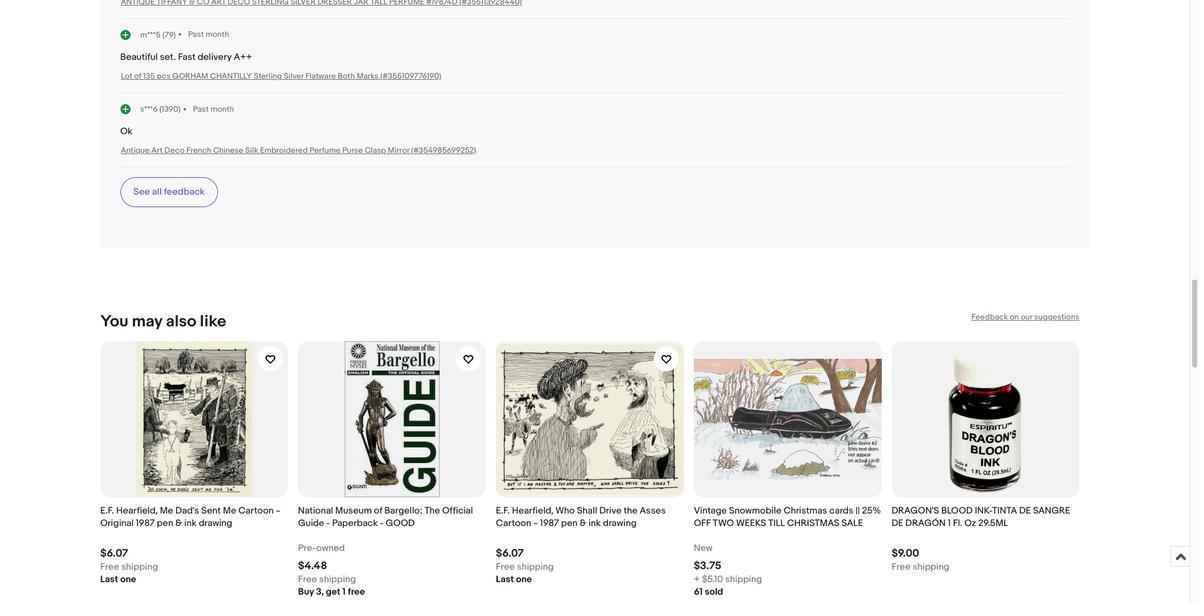 Task type: locate. For each thing, give the bounding box(es) containing it.
paperback
[[332, 518, 378, 530]]

shipping up get
[[319, 574, 356, 586]]

0 horizontal spatial e.f.
[[100, 506, 114, 517]]

pen inside the e.f. hearfield, who shall drive the asses cartoon – 1987 pen & ink drawing
[[561, 518, 578, 530]]

a++
[[234, 51, 252, 63]]

1 vertical spatial 1
[[343, 587, 346, 599]]

0 horizontal spatial $6.07
[[100, 548, 128, 561]]

0 horizontal spatial one
[[120, 574, 136, 586]]

free shipping text field down $4.48
[[298, 574, 356, 587]]

vintage snowmobile christmas cards || 25% off two weeks till christmas sale
[[694, 506, 881, 530]]

pen for who
[[561, 518, 578, 530]]

drawing down sent
[[199, 518, 232, 530]]

ink down shall
[[589, 518, 601, 530]]

–
[[276, 506, 281, 517], [534, 518, 538, 530]]

2 one from the left
[[516, 574, 532, 586]]

1 horizontal spatial e.f.
[[496, 506, 510, 517]]

pen for me
[[157, 518, 173, 530]]

e.f. inside the e.f. hearfield, who shall drive the asses cartoon – 1987 pen & ink drawing
[[496, 506, 510, 517]]

de
[[1020, 506, 1031, 517], [892, 518, 904, 530]]

of right museum in the left of the page
[[374, 506, 382, 517]]

0 horizontal spatial hearfield,
[[116, 506, 158, 517]]

drawing inside e.f. hearfield, me dad's sent me cartoon – original 1987 pen & ink drawing
[[199, 518, 232, 530]]

dragon's blood ink-tinta de sangre de dragón  1 fl. oz  29.5ml
[[892, 506, 1071, 530]]

till
[[768, 518, 785, 530]]

0 horizontal spatial de
[[892, 518, 904, 530]]

& inside e.f. hearfield, me dad's sent me cartoon – original 1987 pen & ink drawing
[[175, 518, 182, 530]]

2 ink from the left
[[589, 518, 601, 530]]

& inside the e.f. hearfield, who shall drive the asses cartoon – 1987 pen & ink drawing
[[580, 518, 587, 530]]

0 vertical spatial month
[[206, 30, 229, 40]]

past month
[[188, 30, 229, 40], [193, 104, 234, 114]]

1 horizontal spatial $6.07 free shipping last one
[[496, 548, 554, 586]]

past for beautiful set.  fast delivery a++
[[188, 30, 204, 40]]

0 horizontal spatial ink
[[184, 518, 197, 530]]

0 horizontal spatial last
[[100, 574, 118, 586]]

one
[[120, 574, 136, 586], [516, 574, 532, 586]]

& for shall
[[580, 518, 587, 530]]

$9.00 text field
[[892, 548, 920, 561]]

1 vertical spatial past month
[[193, 104, 234, 114]]

0 horizontal spatial drawing
[[199, 518, 232, 530]]

1 horizontal spatial ink
[[589, 518, 601, 530]]

pre-
[[298, 543, 316, 555]]

month
[[206, 30, 229, 40], [211, 104, 234, 114]]

weeks
[[736, 518, 766, 530]]

$6.07 up last one text field
[[496, 548, 524, 561]]

1987 inside the e.f. hearfield, who shall drive the asses cartoon – 1987 pen & ink drawing
[[540, 518, 559, 530]]

1 ink from the left
[[184, 518, 197, 530]]

cartoon
[[238, 506, 274, 517], [496, 518, 531, 530]]

pen inside e.f. hearfield, me dad's sent me cartoon – original 1987 pen & ink drawing
[[157, 518, 173, 530]]

0 horizontal spatial cartoon
[[238, 506, 274, 517]]

mirror
[[388, 146, 409, 156]]

e.f. for e.f. hearfield, me dad's sent me cartoon – original 1987 pen & ink drawing
[[100, 506, 114, 517]]

past right (1390) on the top of page
[[193, 104, 209, 114]]

1 one from the left
[[120, 574, 136, 586]]

dragón
[[906, 518, 946, 530]]

pre-owned $4.48 free shipping buy 3, get 1 free
[[298, 543, 365, 599]]

flatware
[[306, 71, 336, 81]]

list containing $6.07
[[100, 332, 1090, 605]]

1 vertical spatial cartoon
[[496, 518, 531, 530]]

list
[[100, 332, 1090, 605]]

0 horizontal spatial me
[[160, 506, 173, 517]]

1 for ink-
[[948, 518, 951, 530]]

0 vertical spatial past
[[188, 30, 204, 40]]

pen right 'original'
[[157, 518, 173, 530]]

free down $9.00
[[892, 562, 911, 574]]

marks
[[357, 71, 379, 81]]

– inside e.f. hearfield, me dad's sent me cartoon – original 1987 pen & ink drawing
[[276, 506, 281, 517]]

0 vertical spatial past month
[[188, 30, 229, 40]]

e.f. up 'original'
[[100, 506, 114, 517]]

Last one text field
[[100, 574, 136, 587]]

month down chantilly
[[211, 104, 234, 114]]

0 horizontal spatial $6.07 free shipping last one
[[100, 548, 158, 586]]

the
[[425, 506, 440, 517]]

guide
[[298, 518, 324, 530]]

2 & from the left
[[580, 518, 587, 530]]

one for original
[[120, 574, 136, 586]]

ink
[[184, 518, 197, 530], [589, 518, 601, 530]]

2 pen from the left
[[561, 518, 578, 530]]

e.f.
[[100, 506, 114, 517], [496, 506, 510, 517]]

0 horizontal spatial of
[[134, 71, 141, 81]]

lot of 135 pcs gorham chantilly sterling silver flatware both marks (#355109776190) link
[[121, 71, 441, 81]]

2 hearfield, from the left
[[512, 506, 554, 517]]

pcs
[[157, 71, 171, 81]]

past month for ok
[[193, 104, 234, 114]]

sent
[[201, 506, 221, 517]]

1 vertical spatial de
[[892, 518, 904, 530]]

1 drawing from the left
[[199, 518, 232, 530]]

1 horizontal spatial $6.07
[[496, 548, 524, 561]]

1 - from the left
[[326, 518, 330, 530]]

0 horizontal spatial pen
[[157, 518, 173, 530]]

last
[[100, 574, 118, 586], [496, 574, 514, 586]]

1 vertical spatial of
[[374, 506, 382, 517]]

sangre
[[1033, 506, 1071, 517]]

drawing for drive
[[603, 518, 637, 530]]

1 vertical spatial past
[[193, 104, 209, 114]]

2 1987 from the left
[[540, 518, 559, 530]]

cartoon inside e.f. hearfield, me dad's sent me cartoon – original 1987 pen & ink drawing
[[238, 506, 274, 517]]

1 horizontal spatial 1
[[948, 518, 951, 530]]

official
[[442, 506, 473, 517]]

1
[[948, 518, 951, 530], [343, 587, 346, 599]]

0 horizontal spatial -
[[326, 518, 330, 530]]

national museum of bargello: the official guide - paperback - good
[[298, 506, 473, 530]]

hearfield, inside e.f. hearfield, me dad's sent me cartoon – original 1987 pen & ink drawing
[[116, 506, 158, 517]]

embroidered
[[260, 146, 308, 156]]

1 inside pre-owned $4.48 free shipping buy 3, get 1 free
[[343, 587, 346, 599]]

ink inside the e.f. hearfield, who shall drive the asses cartoon – 1987 pen & ink drawing
[[589, 518, 601, 530]]

2 e.f. from the left
[[496, 506, 510, 517]]

$6.07 text field
[[100, 548, 128, 561]]

pen down who
[[561, 518, 578, 530]]

1 for $4.48
[[343, 587, 346, 599]]

free
[[100, 562, 119, 574], [496, 562, 515, 574], [892, 562, 911, 574], [298, 574, 317, 586]]

get
[[326, 587, 340, 599]]

1 me from the left
[[160, 506, 173, 517]]

shipping inside the $9.00 free shipping
[[913, 562, 950, 574]]

feedback
[[164, 186, 205, 198]]

cartoon up $6.07 text field
[[496, 518, 531, 530]]

1 horizontal spatial of
[[374, 506, 382, 517]]

drawing down drive
[[603, 518, 637, 530]]

2 $6.07 free shipping last one from the left
[[496, 548, 554, 586]]

shipping
[[121, 562, 158, 574], [517, 562, 554, 574], [913, 562, 950, 574], [319, 574, 356, 586], [725, 574, 762, 586]]

free down $6.07 text field
[[496, 562, 515, 574]]

hearfield,
[[116, 506, 158, 517], [512, 506, 554, 517]]

me right sent
[[223, 506, 236, 517]]

hearfield, up 'original'
[[116, 506, 158, 517]]

1987 inside e.f. hearfield, me dad's sent me cartoon – original 1987 pen & ink drawing
[[136, 518, 155, 530]]

me
[[160, 506, 173, 517], [223, 506, 236, 517]]

snowmobile
[[729, 506, 782, 517]]

museum
[[335, 506, 372, 517]]

1 horizontal spatial &
[[580, 518, 587, 530]]

fast
[[178, 51, 196, 63]]

Free shipping text field
[[100, 562, 158, 574], [496, 562, 554, 574], [892, 562, 950, 574], [298, 574, 356, 587]]

1 horizontal spatial me
[[223, 506, 236, 517]]

month up delivery
[[206, 30, 229, 40]]

$6.07 free shipping last one for –
[[496, 548, 554, 586]]

shipping down $9.00
[[913, 562, 950, 574]]

past month down chantilly
[[193, 104, 234, 114]]

cartoon inside the e.f. hearfield, who shall drive the asses cartoon – 1987 pen & ink drawing
[[496, 518, 531, 530]]

0 horizontal spatial 1987
[[136, 518, 155, 530]]

0 horizontal spatial –
[[276, 506, 281, 517]]

1 horizontal spatial hearfield,
[[512, 506, 554, 517]]

feedback on our suggestions
[[972, 313, 1080, 323]]

1 horizontal spatial last
[[496, 574, 514, 586]]

ink-
[[975, 506, 992, 517]]

2 drawing from the left
[[603, 518, 637, 530]]

free inside pre-owned $4.48 free shipping buy 3, get 1 free
[[298, 574, 317, 586]]

- right guide
[[326, 518, 330, 530]]

0 vertical spatial –
[[276, 506, 281, 517]]

(#354985699252)
[[411, 146, 476, 156]]

clasp
[[365, 146, 386, 156]]

0 vertical spatial 1
[[948, 518, 951, 530]]

free shipping text field for –
[[496, 562, 554, 574]]

& down dad's
[[175, 518, 182, 530]]

e.f. inside e.f. hearfield, me dad's sent me cartoon – original 1987 pen & ink drawing
[[100, 506, 114, 517]]

the
[[624, 506, 638, 517]]

s***6 (1390)
[[140, 104, 181, 114]]

one down $6.07 text field
[[516, 574, 532, 586]]

Pre-owned text field
[[298, 543, 345, 556]]

see all feedback link
[[120, 178, 218, 208]]

1 pen from the left
[[157, 518, 173, 530]]

free shipping text field down $9.00
[[892, 562, 950, 574]]

month for beautiful set.  fast delivery a++
[[206, 30, 229, 40]]

hearfield, left who
[[512, 506, 554, 517]]

one down $6.07 text box
[[120, 574, 136, 586]]

past
[[188, 30, 204, 40], [193, 104, 209, 114]]

on
[[1010, 313, 1019, 323]]

last for e.f. hearfield, me dad's sent me cartoon – original 1987 pen & ink drawing
[[100, 574, 118, 586]]

like
[[200, 313, 226, 332]]

me left dad's
[[160, 506, 173, 517]]

1 horizontal spatial de
[[1020, 506, 1031, 517]]

1 horizontal spatial drawing
[[603, 518, 637, 530]]

1 & from the left
[[175, 518, 182, 530]]

hearfield, for original
[[116, 506, 158, 517]]

2 $6.07 from the left
[[496, 548, 524, 561]]

month for ok
[[211, 104, 234, 114]]

2 me from the left
[[223, 506, 236, 517]]

art
[[151, 146, 163, 156]]

1 $6.07 free shipping last one from the left
[[100, 548, 158, 586]]

1 1987 from the left
[[136, 518, 155, 530]]

1 e.f. from the left
[[100, 506, 114, 517]]

drawing
[[199, 518, 232, 530], [603, 518, 637, 530]]

$6.07
[[100, 548, 128, 561], [496, 548, 524, 561]]

& down shall
[[580, 518, 587, 530]]

shipping right $5.10
[[725, 574, 762, 586]]

0 horizontal spatial 1
[[343, 587, 346, 599]]

-
[[326, 518, 330, 530], [380, 518, 384, 530]]

1 left fl.
[[948, 518, 951, 530]]

de right tinta
[[1020, 506, 1031, 517]]

1 $6.07 from the left
[[100, 548, 128, 561]]

ink inside e.f. hearfield, me dad's sent me cartoon – original 1987 pen & ink drawing
[[184, 518, 197, 530]]

$5.10
[[702, 574, 723, 586]]

0 vertical spatial of
[[134, 71, 141, 81]]

free up the buy
[[298, 574, 317, 586]]

ink down dad's
[[184, 518, 197, 530]]

of
[[134, 71, 141, 81], [374, 506, 382, 517]]

1 horizontal spatial one
[[516, 574, 532, 586]]

past month up delivery
[[188, 30, 229, 40]]

one for –
[[516, 574, 532, 586]]

1 horizontal spatial 1987
[[540, 518, 559, 530]]

shipping inside pre-owned $4.48 free shipping buy 3, get 1 free
[[319, 574, 356, 586]]

cartoon right sent
[[238, 506, 274, 517]]

1 last from the left
[[100, 574, 118, 586]]

free inside the $9.00 free shipping
[[892, 562, 911, 574]]

– inside the e.f. hearfield, who shall drive the asses cartoon – 1987 pen & ink drawing
[[534, 518, 538, 530]]

Last one text field
[[496, 574, 532, 587]]

1 horizontal spatial cartoon
[[496, 518, 531, 530]]

New text field
[[694, 543, 713, 556]]

$6.07 free shipping last one
[[100, 548, 158, 586], [496, 548, 554, 586]]

e.f. up $6.07 text field
[[496, 506, 510, 517]]

$6.07 for e.f. hearfield, who shall drive the asses cartoon – 1987 pen & ink drawing
[[496, 548, 524, 561]]

owned
[[316, 543, 345, 555]]

of inside "national museum of bargello: the official guide - paperback - good"
[[374, 506, 382, 517]]

1987 down who
[[540, 518, 559, 530]]

$6.07 up last one text box
[[100, 548, 128, 561]]

1987
[[136, 518, 155, 530], [540, 518, 559, 530]]

beautiful
[[120, 51, 158, 63]]

1 horizontal spatial pen
[[561, 518, 578, 530]]

past up fast
[[188, 30, 204, 40]]

hearfield, inside the e.f. hearfield, who shall drive the asses cartoon – 1987 pen & ink drawing
[[512, 506, 554, 517]]

last down $6.07 text box
[[100, 574, 118, 586]]

1 vertical spatial –
[[534, 518, 538, 530]]

purse
[[342, 146, 363, 156]]

last down $6.07 text field
[[496, 574, 514, 586]]

||
[[856, 506, 860, 517]]

antique art deco french chinese silk embroidered perfume purse  clasp mirror (#354985699252) link
[[121, 146, 476, 156]]

ok
[[120, 126, 133, 138]]

1 horizontal spatial -
[[380, 518, 384, 530]]

dad's
[[175, 506, 199, 517]]

2 last from the left
[[496, 574, 514, 586]]

drawing inside the e.f. hearfield, who shall drive the asses cartoon – 1987 pen & ink drawing
[[603, 518, 637, 530]]

- left good
[[380, 518, 384, 530]]

e.f. for e.f. hearfield, who shall drive the asses cartoon – 1987 pen & ink drawing
[[496, 506, 510, 517]]

2 - from the left
[[380, 518, 384, 530]]

ink for shall
[[589, 518, 601, 530]]

free shipping text field down $6.07 text box
[[100, 562, 158, 574]]

0 vertical spatial de
[[1020, 506, 1031, 517]]

1 vertical spatial month
[[211, 104, 234, 114]]

free shipping text field down $6.07 text field
[[496, 562, 554, 574]]

1987 right 'original'
[[136, 518, 155, 530]]

135
[[143, 71, 155, 81]]

0 vertical spatial cartoon
[[238, 506, 274, 517]]

de down dragon's
[[892, 518, 904, 530]]

1 hearfield, from the left
[[116, 506, 158, 517]]

1987 for who
[[540, 518, 559, 530]]

1 right get
[[343, 587, 346, 599]]

of right lot
[[134, 71, 141, 81]]

1 inside "dragon's blood ink-tinta de sangre de dragón  1 fl. oz  29.5ml"
[[948, 518, 951, 530]]

1 horizontal spatial –
[[534, 518, 538, 530]]

m***5
[[140, 30, 161, 40]]

oz
[[965, 518, 977, 530]]

0 horizontal spatial &
[[175, 518, 182, 530]]



Task type: describe. For each thing, give the bounding box(es) containing it.
sale
[[842, 518, 863, 530]]

e.f. hearfield, me dad's sent me cartoon – original 1987 pen & ink drawing
[[100, 506, 281, 530]]

+
[[694, 574, 700, 586]]

$6.07 free shipping last one for original
[[100, 548, 158, 586]]

asses
[[640, 506, 666, 517]]

free
[[348, 587, 365, 599]]

lot
[[121, 71, 132, 81]]

+ $5.10 shipping text field
[[694, 574, 762, 587]]

beautiful set.  fast delivery a++
[[120, 51, 252, 63]]

you may also like
[[100, 313, 226, 332]]

$4.48 text field
[[298, 561, 327, 573]]

s***6
[[140, 104, 158, 114]]

christmas
[[787, 518, 840, 530]]

shipping up last one text box
[[121, 562, 158, 574]]

last for e.f. hearfield, who shall drive the asses cartoon – 1987 pen & ink drawing
[[496, 574, 514, 586]]

shall
[[577, 506, 598, 517]]

see
[[133, 186, 150, 198]]

shipping up last one text field
[[517, 562, 554, 574]]

$9.00
[[892, 548, 920, 561]]

all
[[152, 186, 162, 198]]

both
[[338, 71, 355, 81]]

past month for beautiful set.  fast delivery a++
[[188, 30, 229, 40]]

antique
[[121, 146, 150, 156]]

delivery
[[198, 51, 232, 63]]

3,
[[316, 587, 324, 599]]

vintage
[[694, 506, 727, 517]]

fl.
[[953, 518, 963, 530]]

Buy 3, get 1 free text field
[[298, 587, 365, 599]]

good
[[386, 518, 415, 530]]

free shipping text field for original
[[100, 562, 158, 574]]

(1390)
[[160, 104, 181, 114]]

$9.00 free shipping
[[892, 548, 950, 574]]

$6.07 for e.f. hearfield, me dad's sent me cartoon – original 1987 pen & ink drawing
[[100, 548, 128, 561]]

drawing for sent
[[199, 518, 232, 530]]

two
[[713, 518, 734, 530]]

dragon's
[[892, 506, 940, 517]]

sold
[[705, 587, 723, 599]]

gorham
[[172, 71, 208, 81]]

you
[[100, 313, 128, 332]]

(79)
[[162, 30, 176, 40]]

$4.48
[[298, 561, 327, 573]]

1987 for me
[[136, 518, 155, 530]]

$6.07 text field
[[496, 548, 524, 561]]

free shipping text field for paperback
[[298, 574, 356, 587]]

our
[[1021, 313, 1033, 323]]

chinese
[[213, 146, 243, 156]]

who
[[556, 506, 575, 517]]

perfume
[[310, 146, 341, 156]]

lot of 135 pcs gorham chantilly sterling silver flatware both marks (#355109776190)
[[121, 71, 441, 81]]

(#355109776190)
[[380, 71, 441, 81]]

cards
[[830, 506, 854, 517]]

new
[[694, 543, 713, 555]]

new $3.75 + $5.10 shipping 61 sold
[[694, 543, 762, 599]]

original
[[100, 518, 134, 530]]

hearfield, for –
[[512, 506, 554, 517]]

ink for dad's
[[184, 518, 197, 530]]

& for dad's
[[175, 518, 182, 530]]

61 sold text field
[[694, 587, 723, 599]]

sterling
[[254, 71, 282, 81]]

set.
[[160, 51, 176, 63]]

deco
[[165, 146, 185, 156]]

antique art deco french chinese silk embroidered perfume purse  clasp mirror (#354985699252)
[[121, 146, 476, 156]]

61
[[694, 587, 703, 599]]

national
[[298, 506, 333, 517]]

off
[[694, 518, 711, 530]]

silk
[[245, 146, 258, 156]]

drive
[[600, 506, 622, 517]]

free shipping text field for 1
[[892, 562, 950, 574]]

tinta
[[992, 506, 1017, 517]]

bargello:
[[385, 506, 423, 517]]

free down $6.07 text box
[[100, 562, 119, 574]]

m***5 (79)
[[140, 30, 176, 40]]

also
[[166, 313, 196, 332]]

may
[[132, 313, 162, 332]]

shipping inside new $3.75 + $5.10 shipping 61 sold
[[725, 574, 762, 586]]

french
[[186, 146, 211, 156]]

buy
[[298, 587, 314, 599]]

$3.75
[[694, 561, 722, 573]]

$3.75 text field
[[694, 561, 722, 573]]

christmas
[[784, 506, 828, 517]]

e.f. hearfield, who shall drive the asses cartoon – 1987 pen & ink drawing
[[496, 506, 666, 530]]

feedback on our suggestions link
[[972, 313, 1080, 323]]

past for ok
[[193, 104, 209, 114]]

25%
[[862, 506, 881, 517]]

feedback
[[972, 313, 1008, 323]]



Task type: vqa. For each thing, say whether or not it's contained in the screenshot.
With at the top of page
no



